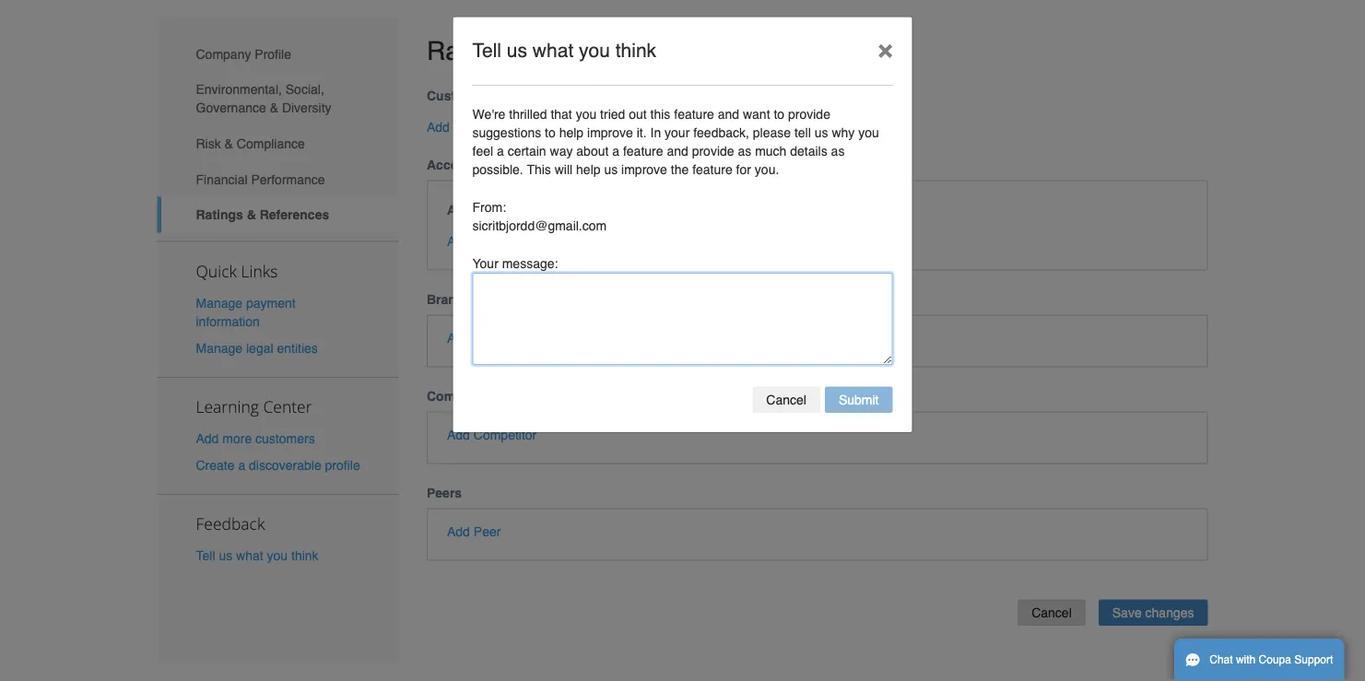Task type: vqa. For each thing, say whether or not it's contained in the screenshot.
ASN link in the left top of the page
no



Task type: locate. For each thing, give the bounding box(es) containing it.
ratings down the financial
[[196, 207, 243, 222]]

projects
[[605, 202, 656, 217]]

manage down information
[[196, 341, 243, 356]]

manage payment information link
[[196, 296, 296, 329]]

tell us what you think inside × dialog
[[472, 40, 657, 62]]

profile
[[325, 458, 360, 473]]

legal
[[246, 341, 273, 356]]

0 vertical spatial references
[[546, 36, 678, 66]]

0 vertical spatial cancel
[[766, 393, 807, 407]]

feature down it.
[[623, 144, 663, 159]]

us down feedback
[[219, 549, 232, 564]]

improve down tried at the left top of page
[[587, 125, 633, 140]]

as
[[738, 144, 752, 159], [831, 144, 845, 159]]

1 horizontal spatial tell
[[472, 40, 502, 62]]

0 horizontal spatial tell us what you think
[[196, 549, 319, 564]]

2 manage from the top
[[196, 341, 243, 356]]

1 manage from the top
[[196, 296, 243, 310]]

tell us what you think down feedback
[[196, 549, 319, 564]]

performance
[[251, 172, 325, 186]]

1 horizontal spatial what
[[533, 40, 574, 62]]

more
[[222, 431, 252, 446]]

tell inside × dialog
[[472, 40, 502, 62]]

create a discoverable profile link
[[196, 458, 360, 473]]

coupa
[[1259, 654, 1292, 667]]

as down why
[[831, 144, 845, 159]]

0 horizontal spatial a
[[238, 458, 245, 473]]

× button
[[858, 17, 912, 82]]

manage payment information
[[196, 296, 296, 329]]

cancel button
[[753, 387, 820, 413]]

1 horizontal spatial and
[[667, 144, 688, 159]]

manage up information
[[196, 296, 243, 310]]

help down that
[[559, 125, 584, 140]]

1 horizontal spatial a
[[497, 144, 504, 159]]

the
[[671, 162, 689, 177]]

0 vertical spatial tell us what you think
[[472, 40, 657, 62]]

you.
[[755, 162, 779, 177]]

add customer
[[427, 119, 509, 134]]

this
[[650, 107, 671, 122]]

2 horizontal spatial and
[[718, 107, 739, 122]]

and down 'your' at the top
[[667, 144, 688, 159]]

1 vertical spatial help
[[576, 162, 601, 177]]

a
[[497, 144, 504, 159], [612, 144, 620, 159], [238, 458, 245, 473]]

tell us what you think button
[[196, 547, 319, 565]]

add for add more customers
[[196, 431, 219, 446]]

us inside button
[[219, 549, 232, 564]]

think
[[616, 40, 657, 62], [291, 549, 319, 564]]

manage
[[196, 296, 243, 310], [196, 341, 243, 356]]

tell down feedback
[[196, 549, 215, 564]]

add down competitors
[[447, 427, 470, 442]]

customers
[[427, 88, 494, 103]]

1 vertical spatial ratings & references
[[196, 207, 329, 222]]

for
[[736, 162, 751, 177]]

& down financial performance
[[247, 207, 256, 222]]

what up that
[[533, 40, 574, 62]]

and left the projects
[[578, 202, 601, 217]]

information
[[196, 314, 260, 329]]

0 vertical spatial tell
[[472, 40, 502, 62]]

0 vertical spatial to
[[774, 107, 785, 122]]

a right create
[[238, 458, 245, 473]]

1 vertical spatial and
[[667, 144, 688, 159]]

improve left the
[[621, 162, 667, 177]]

this
[[527, 162, 551, 177]]

you right that
[[576, 107, 597, 122]]

references inside ratings & references link
[[260, 207, 329, 222]]

add left peer
[[447, 524, 470, 539]]

manage inside manage payment information
[[196, 296, 243, 310]]

ratings & references link
[[157, 197, 399, 233]]

from: sicritbjordd@gmail.com
[[472, 200, 607, 233]]

thrilled
[[509, 107, 547, 122]]

add up create
[[196, 431, 219, 446]]

message:
[[502, 256, 558, 271]]

support
[[1295, 654, 1333, 667]]

suggestions
[[472, 125, 541, 140]]

1 vertical spatial references
[[260, 207, 329, 222]]

0 vertical spatial manage
[[196, 296, 243, 310]]

manage for manage legal entities
[[196, 341, 243, 356]]

provide down feedback,
[[692, 144, 734, 159]]

add for add customer
[[427, 119, 450, 134]]

your
[[472, 256, 499, 271]]

company
[[196, 46, 251, 61]]

think inside button
[[291, 549, 319, 564]]

cancel inside cancel link
[[1032, 606, 1072, 620]]

feedback,
[[693, 125, 749, 140]]

add competitor
[[447, 427, 537, 442]]

tried
[[600, 107, 625, 122]]

1 horizontal spatial ratings
[[427, 36, 514, 66]]

0 horizontal spatial ratings & references
[[196, 207, 329, 222]]

1 horizontal spatial to
[[774, 107, 785, 122]]

1 horizontal spatial as
[[831, 144, 845, 159]]

cancel
[[766, 393, 807, 407], [1032, 606, 1072, 620]]

feature
[[674, 107, 714, 122], [623, 144, 663, 159], [692, 162, 733, 177]]

about
[[577, 144, 609, 159]]

2 vertical spatial and
[[578, 202, 601, 217]]

1 horizontal spatial references
[[546, 36, 678, 66]]

1 vertical spatial manage
[[196, 341, 243, 356]]

you up tried at the left top of page
[[579, 40, 610, 62]]

& left diversity
[[270, 100, 278, 115]]

1 horizontal spatial think
[[616, 40, 657, 62]]

and up feedback,
[[718, 107, 739, 122]]

a right feel at top left
[[497, 144, 504, 159]]

us up thrilled
[[507, 40, 527, 62]]

to up way
[[545, 125, 556, 140]]

0 vertical spatial what
[[533, 40, 574, 62]]

1 horizontal spatial ratings & references
[[427, 36, 678, 66]]

add competitor button
[[447, 426, 537, 444]]

learning
[[196, 396, 259, 418]]

as up for
[[738, 144, 752, 159]]

0 horizontal spatial and
[[578, 202, 601, 217]]

help down about
[[576, 162, 601, 177]]

add down customers
[[427, 119, 450, 134]]

add down awards,
[[447, 234, 470, 249]]

cancel for the cancel button
[[766, 393, 807, 407]]

save changes button
[[1099, 600, 1208, 626]]

save changes
[[1113, 606, 1194, 620]]

to up "please"
[[774, 107, 785, 122]]

1 vertical spatial to
[[545, 125, 556, 140]]

add brand button
[[447, 329, 508, 347]]

you down create a discoverable profile
[[267, 549, 288, 564]]

0 horizontal spatial think
[[291, 549, 319, 564]]

0 horizontal spatial what
[[236, 549, 263, 564]]

0 vertical spatial think
[[616, 40, 657, 62]]

cancel inside the cancel button
[[766, 393, 807, 407]]

us right tell
[[815, 125, 828, 140]]

add for add brand
[[447, 331, 470, 345]]

0 horizontal spatial references
[[260, 207, 329, 222]]

risk
[[196, 136, 221, 151]]

0 vertical spatial provide
[[788, 107, 831, 122]]

0 vertical spatial ratings & references
[[427, 36, 678, 66]]

1 vertical spatial feature
[[623, 144, 663, 159]]

provide
[[788, 107, 831, 122], [692, 144, 734, 159]]

references up tried at the left top of page
[[546, 36, 678, 66]]

cancel left submit at the right of the page
[[766, 393, 807, 407]]

ratings up customers
[[427, 36, 514, 66]]

1 vertical spatial improve
[[621, 162, 667, 177]]

sicritbjordd@gmail.com
[[472, 218, 607, 233]]

ratings & references
[[427, 36, 678, 66], [196, 207, 329, 222]]

possible.
[[472, 162, 523, 177]]

provide up tell
[[788, 107, 831, 122]]

1 horizontal spatial cancel
[[1032, 606, 1072, 620]]

references down performance
[[260, 207, 329, 222]]

company profile
[[196, 46, 291, 61]]

cancel left save
[[1032, 606, 1072, 620]]

add left brand
[[447, 331, 470, 345]]

improve
[[587, 125, 633, 140], [621, 162, 667, 177]]

financial
[[196, 172, 248, 186]]

feature up 'your' at the top
[[674, 107, 714, 122]]

1 vertical spatial ratings
[[196, 207, 243, 222]]

think inside × dialog
[[616, 40, 657, 62]]

0 horizontal spatial as
[[738, 144, 752, 159]]

peers
[[427, 485, 462, 500]]

feature left for
[[692, 162, 733, 177]]

we're thrilled that you tried out this feature and want to provide suggestions to help improve it. in your feedback, please tell us why you feel a certain way about a feature and provide as much details as possible. this will help us improve the feature for you.
[[472, 107, 879, 177]]

0 horizontal spatial cancel
[[766, 393, 807, 407]]

ratings
[[427, 36, 514, 66], [196, 207, 243, 222]]

tell
[[472, 40, 502, 62], [196, 549, 215, 564]]

1 vertical spatial cancel
[[1032, 606, 1072, 620]]

0 horizontal spatial tell
[[196, 549, 215, 564]]

0 horizontal spatial provide
[[692, 144, 734, 159]]

you inside button
[[267, 549, 288, 564]]

1 vertical spatial tell
[[196, 549, 215, 564]]

references
[[546, 36, 678, 66], [260, 207, 329, 222]]

1 vertical spatial what
[[236, 549, 263, 564]]

tell up customers
[[472, 40, 502, 62]]

it.
[[637, 125, 647, 140]]

peer
[[474, 524, 501, 539]]

you
[[579, 40, 610, 62], [576, 107, 597, 122], [858, 125, 879, 140], [267, 549, 288, 564]]

0 vertical spatial ratings
[[427, 36, 514, 66]]

what inside × dialog
[[533, 40, 574, 62]]

to
[[774, 107, 785, 122], [545, 125, 556, 140]]

and
[[718, 107, 739, 122], [667, 144, 688, 159], [578, 202, 601, 217]]

2 as from the left
[[831, 144, 845, 159]]

1 horizontal spatial tell us what you think
[[472, 40, 657, 62]]

a right about
[[612, 144, 620, 159]]

ratings & references down financial performance
[[196, 207, 329, 222]]

ratings & references up that
[[427, 36, 678, 66]]

add for add
[[447, 234, 470, 249]]

diversity
[[282, 100, 331, 115]]

company profile link
[[157, 36, 399, 72]]

customers
[[255, 431, 315, 446]]

submit button
[[825, 387, 893, 413]]

1 vertical spatial think
[[291, 549, 319, 564]]

what down feedback
[[236, 549, 263, 564]]

tell us what you think up that
[[472, 40, 657, 62]]

add brand
[[447, 331, 508, 345]]

quick links
[[196, 260, 278, 282]]

help
[[559, 125, 584, 140], [576, 162, 601, 177]]

0 vertical spatial improve
[[587, 125, 633, 140]]



Task type: describe. For each thing, give the bounding box(es) containing it.
changes
[[1146, 606, 1194, 620]]

compliance
[[237, 136, 305, 151]]

1 horizontal spatial provide
[[788, 107, 831, 122]]

risk & compliance link
[[157, 126, 399, 161]]

payment
[[246, 296, 296, 310]]

0 vertical spatial feature
[[674, 107, 714, 122]]

& up thrilled
[[522, 36, 539, 66]]

tell inside button
[[196, 549, 215, 564]]

discoverable
[[249, 458, 321, 473]]

1 vertical spatial provide
[[692, 144, 734, 159]]

manage for manage payment information
[[196, 296, 243, 310]]

0 horizontal spatial ratings
[[196, 207, 243, 222]]

financial performance link
[[157, 161, 399, 197]]

2 vertical spatial feature
[[692, 162, 733, 177]]

chat
[[1210, 654, 1233, 667]]

certain
[[508, 144, 546, 159]]

add more customers link
[[196, 431, 315, 446]]

create
[[196, 458, 235, 473]]

Your message: text field
[[472, 273, 893, 365]]

environmental, social, governance & diversity link
[[157, 72, 399, 126]]

quick
[[196, 260, 237, 282]]

add more customers
[[196, 431, 315, 446]]

environmental, social, governance & diversity
[[196, 82, 331, 115]]

cancel for cancel link
[[1032, 606, 1072, 620]]

your
[[665, 125, 690, 140]]

what inside button
[[236, 549, 263, 564]]

feel
[[472, 144, 493, 159]]

you right why
[[858, 125, 879, 140]]

please
[[753, 125, 791, 140]]

that
[[551, 107, 572, 122]]

links
[[241, 260, 278, 282]]

chat with coupa support button
[[1175, 639, 1344, 681]]

0 vertical spatial help
[[559, 125, 584, 140]]

details
[[790, 144, 828, 159]]

add customer button
[[427, 118, 509, 136]]

save
[[1113, 606, 1142, 620]]

way
[[550, 144, 573, 159]]

risk & compliance
[[196, 136, 305, 151]]

center
[[263, 396, 312, 418]]

awards,
[[447, 202, 497, 217]]

manage legal entities link
[[196, 341, 318, 356]]

0 vertical spatial and
[[718, 107, 739, 122]]

chat with coupa support
[[1210, 654, 1333, 667]]

out
[[629, 107, 647, 122]]

entities
[[277, 341, 318, 356]]

× dialog
[[452, 16, 913, 433]]

feedback
[[196, 513, 265, 535]]

learning center
[[196, 396, 312, 418]]

brand
[[474, 331, 508, 345]]

social,
[[286, 82, 324, 97]]

your message:
[[472, 256, 558, 271]]

in
[[650, 125, 661, 140]]

& inside "environmental, social, governance & diversity"
[[270, 100, 278, 115]]

environmental,
[[196, 82, 282, 97]]

brands
[[427, 292, 471, 307]]

why
[[832, 125, 855, 140]]

cancel link
[[1018, 600, 1086, 626]]

we're
[[472, 107, 506, 122]]

much
[[755, 144, 787, 159]]

add peer button
[[447, 522, 501, 541]]

add peer
[[447, 524, 501, 539]]

competitors
[[427, 389, 503, 403]]

manage legal entities
[[196, 341, 318, 356]]

tell
[[795, 125, 811, 140]]

2 horizontal spatial a
[[612, 144, 620, 159]]

accomplishments
[[427, 157, 538, 172]]

& right risk
[[225, 136, 233, 151]]

add for add competitor
[[447, 427, 470, 442]]

governance
[[196, 100, 266, 115]]

1 as from the left
[[738, 144, 752, 159]]

distinctions
[[501, 202, 575, 217]]

add for add peer
[[447, 524, 470, 539]]

×
[[878, 35, 893, 64]]

us down about
[[604, 162, 618, 177]]

customer
[[453, 119, 509, 134]]

submit
[[839, 393, 879, 407]]

with
[[1236, 654, 1256, 667]]

profile
[[255, 46, 291, 61]]

want
[[743, 107, 770, 122]]

1 vertical spatial tell us what you think
[[196, 549, 319, 564]]

from:
[[472, 200, 506, 215]]

0 horizontal spatial to
[[545, 125, 556, 140]]

financial performance
[[196, 172, 325, 186]]



